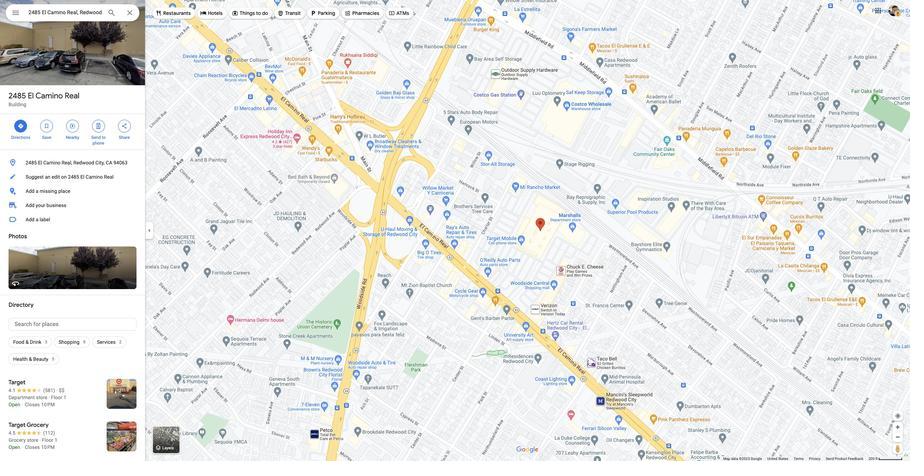 Task type: vqa. For each thing, say whether or not it's contained in the screenshot.


Task type: locate. For each thing, give the bounding box(es) containing it.
1 closes from the top
[[25, 402, 40, 408]]

 hotels
[[200, 9, 223, 17]]

add inside add a label button
[[26, 217, 34, 223]]

floor down · $$
[[51, 395, 62, 401]]

0 vertical spatial ⋅
[[21, 402, 24, 408]]

target up "4.5" at the bottom left
[[9, 422, 25, 429]]

real inside button
[[104, 174, 114, 180]]

0 vertical spatial a
[[36, 189, 38, 194]]

0 vertical spatial grocery
[[27, 422, 49, 429]]

real down ca
[[104, 174, 114, 180]]

business
[[47, 203, 66, 208]]

4.1
[[9, 388, 15, 394]]

save
[[42, 135, 51, 140]]

google maps element
[[0, 0, 911, 462]]

& right food
[[26, 340, 29, 345]]

2485 inside 2485 el camino real, redwood city, ca 94063 button
[[26, 160, 37, 166]]


[[278, 9, 284, 17]]

none field inside 2485 el camino real, redwood city, ca 94063 field
[[28, 8, 102, 17]]

target for target
[[9, 380, 25, 387]]

· for target grocery
[[39, 438, 41, 444]]

department
[[9, 395, 35, 401]]

a left missing
[[36, 189, 38, 194]]

0 vertical spatial ·
[[56, 388, 58, 394]]

1 vertical spatial add
[[26, 203, 34, 208]]

a left label
[[36, 217, 38, 223]]

price: moderate image
[[59, 388, 64, 394]]

1 horizontal spatial &
[[29, 357, 32, 362]]

store down (581)
[[36, 395, 47, 401]]

1 vertical spatial store
[[27, 438, 38, 444]]

⋅ for target
[[21, 402, 24, 408]]

3 add from the top
[[26, 217, 34, 223]]

1 10 pm from the top
[[41, 402, 55, 408]]

1 target from the top
[[9, 380, 25, 387]]

floor for target
[[51, 395, 62, 401]]

 parking
[[310, 9, 335, 17]]

1 vertical spatial grocery
[[9, 438, 26, 444]]

1 vertical spatial real
[[104, 174, 114, 180]]

store inside the department store · floor 1 open ⋅ closes 10 pm
[[36, 395, 47, 401]]

add a label button
[[0, 213, 145, 227]]

1 for target
[[64, 395, 66, 401]]

1 vertical spatial camino
[[43, 160, 60, 166]]

⋅ inside grocery store · floor 1 open ⋅ closes 10 pm
[[21, 445, 24, 451]]

1 vertical spatial ⋅
[[21, 445, 24, 451]]

floor down "(112)"
[[42, 438, 53, 444]]

footer
[[724, 457, 869, 462]]

footer containing map data ©2023 google
[[724, 457, 869, 462]]

2 add from the top
[[26, 203, 34, 208]]

to inside  things to do
[[256, 10, 261, 16]]

0 horizontal spatial &
[[26, 340, 29, 345]]

city,
[[95, 160, 105, 166]]

©2023
[[740, 457, 750, 461]]

1 inside grocery store · floor 1 open ⋅ closes 10 pm
[[55, 438, 57, 444]]

open for target grocery
[[9, 445, 20, 451]]

1
[[64, 395, 66, 401], [55, 438, 57, 444]]

1 vertical spatial floor
[[42, 438, 53, 444]]

el
[[28, 91, 34, 101], [38, 160, 42, 166], [80, 174, 84, 180]]

a
[[36, 189, 38, 194], [36, 217, 38, 223]]

add your business link
[[0, 198, 145, 213]]

add left label
[[26, 217, 34, 223]]

10 pm inside the department store · floor 1 open ⋅ closes 10 pm
[[41, 402, 55, 408]]

0 vertical spatial 1
[[64, 395, 66, 401]]

to left do
[[256, 10, 261, 16]]

grocery
[[27, 422, 49, 429], [9, 438, 26, 444]]

0 vertical spatial open
[[9, 402, 20, 408]]

200 ft button
[[869, 457, 903, 461]]

camino
[[35, 91, 63, 101], [43, 160, 60, 166], [86, 174, 103, 180]]

10 pm
[[41, 402, 55, 408], [41, 445, 55, 451]]

closes inside grocery store · floor 1 open ⋅ closes 10 pm
[[25, 445, 40, 451]]

store down the 4.5 stars 112 reviews image
[[27, 438, 38, 444]]

zoom in image
[[896, 425, 901, 430]]

1 vertical spatial el
[[38, 160, 42, 166]]

2485 up suggest
[[26, 160, 37, 166]]

grocery store · floor 1 open ⋅ closes 10 pm
[[9, 438, 57, 451]]

closes down department
[[25, 402, 40, 408]]

1 vertical spatial 10 pm
[[41, 445, 55, 451]]

do
[[262, 10, 268, 16]]

send product feedback
[[826, 457, 864, 461]]

0 vertical spatial 10 pm
[[41, 402, 55, 408]]

1 vertical spatial closes
[[25, 445, 40, 451]]

0 vertical spatial camino
[[35, 91, 63, 101]]

⋅ inside the department store · floor 1 open ⋅ closes 10 pm
[[21, 402, 24, 408]]

· inside the department store · floor 1 open ⋅ closes 10 pm
[[48, 395, 50, 401]]


[[200, 9, 207, 17]]

& right health
[[29, 357, 32, 362]]

services 2
[[97, 340, 122, 345]]

footer inside google maps element
[[724, 457, 869, 462]]

1 vertical spatial a
[[36, 217, 38, 223]]

open
[[9, 402, 20, 408], [9, 445, 20, 451]]

to up phone at the top left of the page
[[102, 135, 106, 140]]

None text field
[[9, 318, 137, 331]]

add left 'your'
[[26, 203, 34, 208]]

2 10 pm from the top
[[41, 445, 55, 451]]

0 vertical spatial send
[[91, 135, 101, 140]]

0 vertical spatial &
[[26, 340, 29, 345]]

add inside add a missing place button
[[26, 189, 34, 194]]

none text field inside "2485 el camino real" main content
[[9, 318, 137, 331]]

grocery inside grocery store · floor 1 open ⋅ closes 10 pm
[[9, 438, 26, 444]]

1 vertical spatial 2485
[[26, 160, 37, 166]]

1 horizontal spatial send
[[826, 457, 834, 461]]

10 pm for target grocery
[[41, 445, 55, 451]]

1 vertical spatial to
[[102, 135, 106, 140]]

· down (581)
[[48, 395, 50, 401]]

3
[[45, 340, 47, 345]]

1 a from the top
[[36, 189, 38, 194]]

phone
[[93, 141, 104, 146]]

target for target grocery
[[9, 422, 25, 429]]

terms button
[[794, 457, 804, 462]]

send up phone at the top left of the page
[[91, 135, 101, 140]]

& for beauty
[[29, 357, 32, 362]]

data
[[732, 457, 739, 461]]

camino down city,
[[86, 174, 103, 180]]

2 a from the top
[[36, 217, 38, 223]]

· down the 4.5 stars 112 reviews image
[[39, 438, 41, 444]]

add down suggest
[[26, 189, 34, 194]]

1 vertical spatial ·
[[48, 395, 50, 401]]

closes inside the department store · floor 1 open ⋅ closes 10 pm
[[25, 402, 40, 408]]

terms
[[794, 457, 804, 461]]

1 vertical spatial &
[[29, 357, 32, 362]]

states
[[779, 457, 789, 461]]

1 vertical spatial send
[[826, 457, 834, 461]]

send left product
[[826, 457, 834, 461]]

floor inside the department store · floor 1 open ⋅ closes 10 pm
[[51, 395, 62, 401]]

target
[[9, 380, 25, 387], [9, 422, 25, 429]]


[[43, 122, 50, 130]]

1 vertical spatial open
[[9, 445, 20, 451]]

1 vertical spatial target
[[9, 422, 25, 429]]

1 horizontal spatial real
[[104, 174, 114, 180]]

0 vertical spatial 2485
[[9, 91, 26, 101]]

1 horizontal spatial 1
[[64, 395, 66, 401]]

parking
[[318, 10, 335, 16]]

0 vertical spatial add
[[26, 189, 34, 194]]

target up the 4.1 at left bottom
[[9, 380, 25, 387]]

1 inside the department store · floor 1 open ⋅ closes 10 pm
[[64, 395, 66, 401]]

5
[[52, 357, 54, 362]]

suggest an edit on 2485 el camino real
[[26, 174, 114, 180]]

real inside "2485 el camino real building"
[[65, 91, 80, 101]]

0 vertical spatial store
[[36, 395, 47, 401]]

camino up 
[[35, 91, 63, 101]]

1 horizontal spatial to
[[256, 10, 261, 16]]

2485
[[9, 91, 26, 101], [26, 160, 37, 166], [68, 174, 79, 180]]

closes down the 4.5 stars 112 reviews image
[[25, 445, 40, 451]]

1 down "(112)"
[[55, 438, 57, 444]]

send for send product feedback
[[826, 457, 834, 461]]

el for real
[[28, 91, 34, 101]]

⋅ down the 4.5 stars 112 reviews image
[[21, 445, 24, 451]]

services
[[97, 340, 116, 345]]

open inside the department store · floor 1 open ⋅ closes 10 pm
[[9, 402, 20, 408]]

2485 up building
[[9, 91, 26, 101]]

None field
[[28, 8, 102, 17]]

· inside grocery store · floor 1 open ⋅ closes 10 pm
[[39, 438, 41, 444]]


[[345, 9, 351, 17]]

grocery down "4.5" at the bottom left
[[9, 438, 26, 444]]

add
[[26, 189, 34, 194], [26, 203, 34, 208], [26, 217, 34, 223]]

google
[[751, 457, 762, 461]]

10 pm down (581)
[[41, 402, 55, 408]]

open down "4.5" at the bottom left
[[9, 445, 20, 451]]

0 horizontal spatial ·
[[39, 438, 41, 444]]

closes for target
[[25, 402, 40, 408]]

2485 right 'on'
[[68, 174, 79, 180]]

1 horizontal spatial grocery
[[27, 422, 49, 429]]

10 pm down "(112)"
[[41, 445, 55, 451]]

0 vertical spatial floor
[[51, 395, 62, 401]]

0 vertical spatial real
[[65, 91, 80, 101]]

feedback
[[849, 457, 864, 461]]

0 vertical spatial el
[[28, 91, 34, 101]]

0 horizontal spatial real
[[65, 91, 80, 101]]

grocery up the 4.5 stars 112 reviews image
[[27, 422, 49, 429]]

2 vertical spatial 2485
[[68, 174, 79, 180]]

0 horizontal spatial el
[[28, 91, 34, 101]]

camino up edit
[[43, 160, 60, 166]]

closes
[[25, 402, 40, 408], [25, 445, 40, 451]]

real up 
[[65, 91, 80, 101]]

0 vertical spatial target
[[9, 380, 25, 387]]

2 vertical spatial add
[[26, 217, 34, 223]]

send inside the send to phone
[[91, 135, 101, 140]]

floor for target grocery
[[42, 438, 53, 444]]

0 horizontal spatial grocery
[[9, 438, 26, 444]]

edit
[[52, 174, 60, 180]]

0 horizontal spatial send
[[91, 135, 101, 140]]

1 horizontal spatial ·
[[48, 395, 50, 401]]

add inside add your business link
[[26, 203, 34, 208]]

10 pm for target
[[41, 402, 55, 408]]

add for add a label
[[26, 217, 34, 223]]

privacy button
[[810, 457, 821, 462]]

1 open from the top
[[9, 402, 20, 408]]

(581)
[[43, 388, 55, 394]]

0 vertical spatial closes
[[25, 402, 40, 408]]

to
[[256, 10, 261, 16], [102, 135, 106, 140]]

product
[[835, 457, 848, 461]]

1 add from the top
[[26, 189, 34, 194]]

el inside "2485 el camino real building"
[[28, 91, 34, 101]]

1 for target grocery
[[55, 438, 57, 444]]

1 horizontal spatial el
[[38, 160, 42, 166]]

store
[[36, 395, 47, 401], [27, 438, 38, 444]]


[[232, 9, 238, 17]]

2 vertical spatial ·
[[39, 438, 41, 444]]

&
[[26, 340, 29, 345], [29, 357, 32, 362]]

·
[[56, 388, 58, 394], [48, 395, 50, 401], [39, 438, 41, 444]]

send
[[91, 135, 101, 140], [826, 457, 834, 461]]

0 vertical spatial to
[[256, 10, 261, 16]]

floor inside grocery store · floor 1 open ⋅ closes 10 pm
[[42, 438, 53, 444]]

⋅
[[21, 402, 24, 408], [21, 445, 24, 451]]

2485 inside "2485 el camino real building"
[[9, 91, 26, 101]]

⋅ down department
[[21, 402, 24, 408]]

2 open from the top
[[9, 445, 20, 451]]

1 vertical spatial 1
[[55, 438, 57, 444]]

0 horizontal spatial to
[[102, 135, 106, 140]]

· left $$
[[56, 388, 58, 394]]

2 ⋅ from the top
[[21, 445, 24, 451]]

send for send to phone
[[91, 135, 101, 140]]

⋅ for target grocery
[[21, 445, 24, 451]]

10 pm inside grocery store · floor 1 open ⋅ closes 10 pm
[[41, 445, 55, 451]]

food
[[13, 340, 24, 345]]

suggest an edit on 2485 el camino real button
[[0, 170, 145, 184]]

2 horizontal spatial el
[[80, 174, 84, 180]]

2 target from the top
[[9, 422, 25, 429]]

0 horizontal spatial 1
[[55, 438, 57, 444]]

1 down $$
[[64, 395, 66, 401]]

send inside button
[[826, 457, 834, 461]]

open down department
[[9, 402, 20, 408]]

store inside grocery store · floor 1 open ⋅ closes 10 pm
[[27, 438, 38, 444]]

1 ⋅ from the top
[[21, 402, 24, 408]]

beauty
[[33, 357, 48, 362]]

2 vertical spatial camino
[[86, 174, 103, 180]]

2485 for real
[[9, 91, 26, 101]]

2 closes from the top
[[25, 445, 40, 451]]

camino inside "2485 el camino real building"
[[35, 91, 63, 101]]

open inside grocery store · floor 1 open ⋅ closes 10 pm
[[9, 445, 20, 451]]



Task type: describe. For each thing, give the bounding box(es) containing it.
· $$
[[56, 388, 64, 394]]

2485 el camino real main content
[[0, 0, 145, 462]]

zoom out image
[[896, 435, 901, 440]]

 transit
[[278, 9, 301, 17]]

2 horizontal spatial ·
[[56, 388, 58, 394]]

94063
[[114, 160, 128, 166]]

place
[[58, 189, 70, 194]]

nearby
[[66, 135, 79, 140]]

& for drink
[[26, 340, 29, 345]]

add for add a missing place
[[26, 189, 34, 194]]

actions for 2485 el camino real region
[[0, 114, 145, 150]]

health & beauty 5
[[13, 357, 54, 362]]

building
[[9, 102, 26, 107]]

transit
[[285, 10, 301, 16]]

shopping
[[59, 340, 80, 345]]

add for add your business
[[26, 203, 34, 208]]

layers
[[162, 447, 174, 451]]

 things to do
[[232, 9, 268, 17]]

add a missing place
[[26, 189, 70, 194]]

a for missing
[[36, 189, 38, 194]]

 atms
[[389, 9, 409, 17]]

atms
[[397, 10, 409, 16]]

2485 el camino real building
[[9, 91, 80, 107]]

4.1 stars 581 reviews image
[[9, 387, 55, 394]]

directions
[[11, 135, 30, 140]]

label
[[40, 217, 50, 223]]

· for target
[[48, 395, 50, 401]]

your
[[36, 203, 45, 208]]

2 vertical spatial el
[[80, 174, 84, 180]]

an
[[45, 174, 50, 180]]

united
[[768, 457, 778, 461]]

real,
[[62, 160, 72, 166]]

9
[[83, 340, 86, 345]]

show your location image
[[895, 413, 902, 420]]

el for real,
[[38, 160, 42, 166]]

department store · floor 1 open ⋅ closes 10 pm
[[9, 395, 66, 408]]

add your business
[[26, 203, 66, 208]]

open for target
[[9, 402, 20, 408]]

 restaurants
[[155, 9, 191, 17]]

2485 El Camino Real, Redwood City, CA 94063 field
[[6, 4, 139, 21]]

 search field
[[6, 4, 139, 23]]


[[18, 122, 24, 130]]

target grocery
[[9, 422, 49, 429]]

2
[[119, 340, 122, 345]]


[[95, 122, 102, 130]]

united states button
[[768, 457, 789, 462]]

a for label
[[36, 217, 38, 223]]

ft
[[876, 457, 878, 461]]


[[310, 9, 317, 17]]


[[389, 9, 395, 17]]

missing
[[40, 189, 57, 194]]

camino for real
[[35, 91, 63, 101]]

send product feedback button
[[826, 457, 864, 462]]

 pharmacies
[[345, 9, 380, 17]]

 button
[[6, 4, 26, 23]]

things
[[240, 10, 255, 16]]

2485 el camino real, redwood city, ca 94063 button
[[0, 156, 145, 170]]

200 ft
[[869, 457, 878, 461]]

collapse side panel image
[[145, 227, 153, 235]]

camino for real,
[[43, 160, 60, 166]]

$$
[[59, 388, 64, 394]]

drink
[[30, 340, 41, 345]]

suggest
[[26, 174, 44, 180]]

hotels
[[208, 10, 223, 16]]

closes for target grocery
[[25, 445, 40, 451]]

restaurants
[[163, 10, 191, 16]]


[[69, 122, 76, 130]]

to inside the send to phone
[[102, 135, 106, 140]]

(112)
[[43, 431, 55, 436]]

privacy
[[810, 457, 821, 461]]

united states
[[768, 457, 789, 461]]

ca
[[106, 160, 112, 166]]

map data ©2023 google
[[724, 457, 762, 461]]

200
[[869, 457, 875, 461]]

add a missing place button
[[0, 184, 145, 198]]

show street view coverage image
[[893, 444, 904, 455]]

2485 for real,
[[26, 160, 37, 166]]


[[155, 9, 162, 17]]

map
[[724, 457, 731, 461]]

directory
[[9, 302, 34, 309]]

store for target grocery
[[27, 438, 38, 444]]


[[121, 122, 128, 130]]

2485 el camino real, redwood city, ca 94063
[[26, 160, 128, 166]]

4.5 stars 112 reviews image
[[9, 430, 55, 437]]

store for target
[[36, 395, 47, 401]]

redwood
[[73, 160, 94, 166]]

photos
[[9, 233, 27, 240]]

add a label
[[26, 217, 50, 223]]

pharmacies
[[353, 10, 380, 16]]

health
[[13, 357, 28, 362]]

2485 inside 'suggest an edit on 2485 el camino real' button
[[68, 174, 79, 180]]

send to phone
[[91, 135, 106, 146]]


[[11, 8, 20, 18]]



